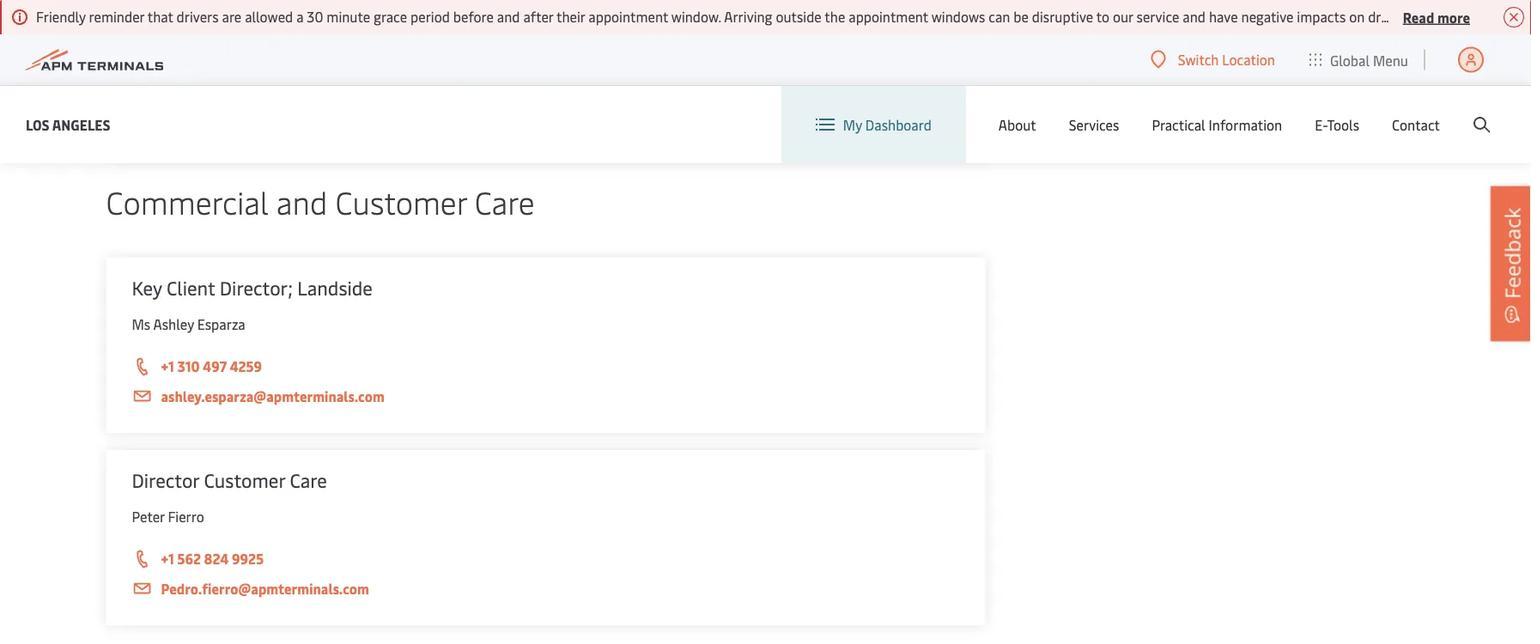 Task type: describe. For each thing, give the bounding box(es) containing it.
project
[[132, 61, 192, 86]]

ms
[[132, 315, 151, 333]]

a
[[297, 7, 304, 26]]

can
[[989, 7, 1011, 26]]

angeles
[[52, 115, 110, 134]]

negative
[[1242, 7, 1294, 26]]

e-
[[1316, 115, 1328, 134]]

global
[[1331, 50, 1370, 69]]

2 appointment from the left
[[849, 7, 929, 26]]

1 on from the left
[[1350, 7, 1365, 26]]

+1 310 497 4259
[[161, 357, 262, 375]]

+1 562 824 9925
[[161, 549, 264, 568]]

1 horizontal spatial customer
[[336, 181, 467, 223]]

read
[[1404, 8, 1435, 26]]

9925
[[232, 549, 264, 568]]

landside
[[297, 275, 373, 300]]

services button
[[1069, 86, 1120, 163]]

minute
[[327, 7, 370, 26]]

2 drivers from the left
[[1369, 7, 1411, 26]]

global menu
[[1331, 50, 1409, 69]]

time.
[[1501, 7, 1531, 26]]

pedro.fierro@apmterminals.com
[[161, 580, 369, 598]]

+1 562 824 9925 link
[[132, 548, 960, 570]]

the
[[825, 7, 846, 26]]

director;
[[220, 275, 293, 300]]

1 horizontal spatial and
[[497, 7, 520, 26]]

disruptive
[[1033, 7, 1094, 26]]

commercial
[[106, 181, 269, 223]]

switch location button
[[1151, 50, 1276, 69]]

1 appointment from the left
[[589, 7, 668, 26]]

are
[[222, 7, 242, 26]]

310
[[177, 357, 200, 375]]

my
[[844, 115, 863, 134]]

read more
[[1404, 8, 1471, 26]]

that
[[148, 7, 173, 26]]

project director
[[132, 61, 264, 86]]

friendly
[[36, 7, 86, 26]]

ashley.esparza@apmterminals.com link
[[132, 386, 960, 407]]

+1 310 497 4259 link
[[132, 356, 960, 378]]

562
[[177, 549, 201, 568]]

global menu button
[[1293, 34, 1426, 85]]

ashley
[[153, 315, 194, 333]]

information
[[1209, 115, 1283, 134]]

outside
[[776, 7, 822, 26]]

about button
[[999, 86, 1037, 163]]

service
[[1137, 7, 1180, 26]]

window.
[[672, 7, 722, 26]]

e-tools button
[[1316, 86, 1360, 163]]

read more button
[[1404, 6, 1471, 27]]

1 drivers from the left
[[177, 7, 219, 26]]

about
[[999, 115, 1037, 134]]

windows
[[932, 7, 986, 26]]

after
[[524, 7, 554, 26]]

before
[[453, 7, 494, 26]]

their
[[557, 7, 585, 26]]

1 vertical spatial care
[[290, 467, 327, 493]]

menu
[[1374, 50, 1409, 69]]

pedro.fierro@apmterminals.com link
[[132, 578, 960, 600]]



Task type: locate. For each thing, give the bounding box(es) containing it.
4259
[[230, 357, 262, 375]]

practical
[[1152, 115, 1206, 134]]

allowed
[[245, 7, 293, 26]]

commercial and customer care
[[106, 181, 535, 223]]

feedback button
[[1492, 186, 1532, 341]]

0 vertical spatial director
[[196, 61, 264, 86]]

key
[[132, 275, 162, 300]]

0 horizontal spatial care
[[290, 467, 327, 493]]

more
[[1438, 8, 1471, 26]]

grace
[[374, 7, 407, 26]]

fierro
[[168, 507, 204, 526]]

0 horizontal spatial appointment
[[589, 7, 668, 26]]

switch location
[[1179, 50, 1276, 69]]

client
[[167, 275, 215, 300]]

services
[[1069, 115, 1120, 134]]

ashley.esparza@apmterminals.com
[[161, 387, 385, 406]]

esparza
[[197, 315, 245, 333]]

los angeles
[[26, 115, 110, 134]]

dashboard
[[866, 115, 932, 134]]

who
[[1414, 7, 1440, 26]]

1 horizontal spatial on
[[1482, 7, 1498, 26]]

1 vertical spatial director
[[132, 467, 199, 493]]

1 horizontal spatial appointment
[[849, 7, 929, 26]]

drivers
[[177, 7, 219, 26], [1369, 7, 1411, 26]]

+1 for director
[[161, 549, 174, 568]]

2 horizontal spatial and
[[1183, 7, 1206, 26]]

care
[[475, 181, 535, 223], [290, 467, 327, 493]]

30
[[307, 7, 323, 26]]

contact
[[1393, 115, 1441, 134]]

my dashboard button
[[816, 86, 932, 163]]

our
[[1113, 7, 1134, 26]]

on
[[1350, 7, 1365, 26], [1482, 7, 1498, 26]]

1 horizontal spatial care
[[475, 181, 535, 223]]

appointment
[[589, 7, 668, 26], [849, 7, 929, 26]]

my dashboard
[[844, 115, 932, 134]]

director up the peter fierro
[[132, 467, 199, 493]]

1 horizontal spatial drivers
[[1369, 7, 1411, 26]]

ms ashley esparza
[[132, 315, 245, 333]]

switch
[[1179, 50, 1219, 69]]

drivers left who
[[1369, 7, 1411, 26]]

+1 for key
[[161, 357, 174, 375]]

key client director; landside
[[132, 275, 373, 300]]

tools
[[1328, 115, 1360, 134]]

impacts
[[1298, 7, 1347, 26]]

+1 left 562
[[161, 549, 174, 568]]

824
[[204, 549, 229, 568]]

2 +1 from the top
[[161, 549, 174, 568]]

0 horizontal spatial customer
[[204, 467, 285, 493]]

0 horizontal spatial drivers
[[177, 7, 219, 26]]

reminder
[[89, 7, 144, 26]]

peter
[[132, 507, 165, 526]]

director
[[196, 61, 264, 86], [132, 467, 199, 493]]

0 vertical spatial customer
[[336, 181, 467, 223]]

on left close alert icon
[[1482, 7, 1498, 26]]

and
[[497, 7, 520, 26], [1183, 7, 1206, 26], [277, 181, 328, 223]]

0 vertical spatial care
[[475, 181, 535, 223]]

practical information button
[[1152, 86, 1283, 163]]

location
[[1223, 50, 1276, 69]]

feedback
[[1499, 208, 1527, 299]]

be
[[1014, 7, 1029, 26]]

appointment right their on the left
[[589, 7, 668, 26]]

close alert image
[[1504, 7, 1525, 27]]

to
[[1097, 7, 1110, 26]]

1 vertical spatial +1
[[161, 549, 174, 568]]

los
[[26, 115, 50, 134]]

1 vertical spatial customer
[[204, 467, 285, 493]]

+1 inside "link"
[[161, 549, 174, 568]]

e-tools
[[1316, 115, 1360, 134]]

drivers left are
[[177, 7, 219, 26]]

2 on from the left
[[1482, 7, 1498, 26]]

0 vertical spatial +1
[[161, 357, 174, 375]]

0 horizontal spatial and
[[277, 181, 328, 223]]

peter fierro
[[132, 507, 204, 526]]

period
[[411, 7, 450, 26]]

have
[[1210, 7, 1239, 26]]

on right 'impacts'
[[1350, 7, 1365, 26]]

1 +1 from the top
[[161, 357, 174, 375]]

contact button
[[1393, 86, 1441, 163]]

customer
[[336, 181, 467, 223], [204, 467, 285, 493]]

friendly reminder that drivers are allowed a 30 minute grace period before and after their appointment window. arriving outside the appointment windows can be disruptive to our service and have negative impacts on drivers who arrive on time. 
[[36, 7, 1532, 26]]

+1 left 310
[[161, 357, 174, 375]]

0 horizontal spatial on
[[1350, 7, 1365, 26]]

practical information
[[1152, 115, 1283, 134]]

arriving
[[724, 7, 773, 26]]

arrive
[[1444, 7, 1479, 26]]

director customer care
[[132, 467, 327, 493]]

497
[[203, 357, 227, 375]]

director down are
[[196, 61, 264, 86]]

appointment right the at the top of the page
[[849, 7, 929, 26]]

los angeles link
[[26, 114, 110, 135]]



Task type: vqa. For each thing, say whether or not it's contained in the screenshot.
where
no



